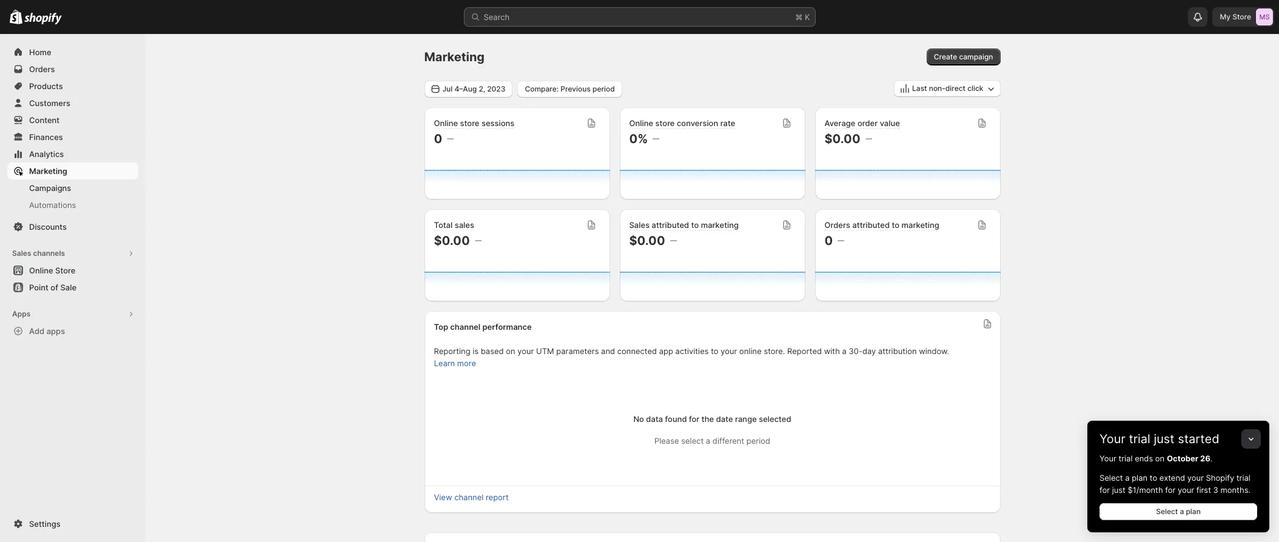 Task type: locate. For each thing, give the bounding box(es) containing it.
0 horizontal spatial orders
[[29, 64, 55, 74]]

2 store from the left
[[656, 118, 675, 128]]

0 for online
[[434, 132, 443, 146]]

months.
[[1221, 486, 1251, 495]]

online inside "button"
[[29, 266, 53, 276]]

view channel report button
[[427, 489, 516, 506]]

store inside online store link
[[55, 266, 75, 276]]

orders for orders attributed to marketing
[[825, 220, 851, 230]]

1 horizontal spatial select
[[1157, 507, 1179, 516]]

1 store from the left
[[460, 118, 480, 128]]

store left conversion
[[656, 118, 675, 128]]

sessions
[[482, 118, 515, 128]]

1 horizontal spatial marketing
[[902, 220, 940, 230]]

0 horizontal spatial attributed
[[652, 220, 690, 230]]

0 horizontal spatial store
[[460, 118, 480, 128]]

for left $1/month
[[1100, 486, 1111, 495]]

automations
[[29, 200, 76, 210]]

0 down orders attributed to marketing
[[825, 234, 833, 248]]

sales
[[455, 220, 475, 230]]

0 horizontal spatial select
[[1100, 473, 1124, 483]]

just inside dropdown button
[[1155, 432, 1175, 447]]

1 your from the top
[[1100, 432, 1126, 447]]

settings link
[[7, 516, 138, 533]]

1 vertical spatial plan
[[1187, 507, 1202, 516]]

just up the your trial ends on october 26 .
[[1155, 432, 1175, 447]]

⌘ k
[[796, 12, 810, 22]]

online for 0%
[[630, 118, 654, 128]]

value
[[880, 118, 901, 128]]

1 horizontal spatial store
[[1233, 12, 1252, 21]]

online for 0
[[434, 118, 458, 128]]

jul
[[443, 84, 453, 93]]

on right based
[[506, 347, 516, 356]]

0 horizontal spatial plan
[[1133, 473, 1148, 483]]

1 horizontal spatial online
[[434, 118, 458, 128]]

automations link
[[7, 197, 138, 214]]

select a plan link
[[1100, 504, 1258, 521]]

your left the ends
[[1100, 454, 1117, 464]]

period down range
[[747, 436, 771, 446]]

1 vertical spatial just
[[1113, 486, 1126, 495]]

online up point
[[29, 266, 53, 276]]

analytics link
[[7, 146, 138, 163]]

no change image for $0.00
[[670, 236, 677, 246]]

point of sale link
[[7, 279, 138, 296]]

0 vertical spatial plan
[[1133, 473, 1148, 483]]

1 horizontal spatial sales
[[630, 220, 650, 230]]

channel for view
[[455, 493, 484, 502]]

on inside your trial just started element
[[1156, 454, 1165, 464]]

2 attributed from the left
[[853, 220, 890, 230]]

0 vertical spatial store
[[1233, 12, 1252, 21]]

for
[[689, 414, 700, 424], [1100, 486, 1111, 495], [1166, 486, 1176, 495]]

orders link
[[7, 61, 138, 78]]

your up the your trial ends on october 26 .
[[1100, 432, 1126, 447]]

attributed
[[652, 220, 690, 230], [853, 220, 890, 230]]

$0.00 down sales attributed to marketing
[[630, 234, 666, 248]]

average
[[825, 118, 856, 128]]

select down the your trial ends on october 26 .
[[1100, 473, 1124, 483]]

previous
[[561, 84, 591, 93]]

to inside select a plan to extend your shopify trial for just $1/month for your first 3 months.
[[1150, 473, 1158, 483]]

my store
[[1221, 12, 1252, 21]]

1 horizontal spatial 0
[[825, 234, 833, 248]]

0 horizontal spatial just
[[1113, 486, 1126, 495]]

0 horizontal spatial on
[[506, 347, 516, 356]]

2 horizontal spatial online
[[630, 118, 654, 128]]

attribution
[[879, 347, 917, 356]]

1 vertical spatial channel
[[455, 493, 484, 502]]

$0.00 down the total sales on the left
[[434, 234, 470, 248]]

your trial ends on october 26 .
[[1100, 454, 1213, 464]]

sales for sales attributed to marketing
[[630, 220, 650, 230]]

channel inside view channel report button
[[455, 493, 484, 502]]

view
[[434, 493, 452, 502]]

2 no change image from the left
[[838, 236, 845, 246]]

period right previous
[[593, 84, 615, 93]]

trial up months.
[[1237, 473, 1251, 483]]

sale
[[60, 283, 76, 293]]

select inside select a plan to extend your shopify trial for just $1/month for your first 3 months.
[[1100, 473, 1124, 483]]

1 vertical spatial select
[[1157, 507, 1179, 516]]

channel right top
[[450, 322, 481, 332]]

$1/month
[[1128, 486, 1164, 495]]

top
[[434, 322, 449, 332]]

1 vertical spatial your
[[1100, 454, 1117, 464]]

1 no change image from the left
[[670, 236, 677, 246]]

a
[[843, 347, 847, 356], [706, 436, 711, 446], [1126, 473, 1130, 483], [1181, 507, 1185, 516]]

1 horizontal spatial attributed
[[853, 220, 890, 230]]

0 vertical spatial on
[[506, 347, 516, 356]]

app
[[660, 347, 674, 356]]

a up $1/month
[[1126, 473, 1130, 483]]

store left sessions on the left of the page
[[460, 118, 480, 128]]

online down jul
[[434, 118, 458, 128]]

create campaign button
[[927, 49, 1001, 66]]

trial inside dropdown button
[[1130, 432, 1151, 447]]

last
[[913, 84, 928, 93]]

of
[[51, 283, 58, 293]]

marketing
[[701, 220, 739, 230], [902, 220, 940, 230]]

0 vertical spatial marketing
[[425, 50, 485, 64]]

select
[[1100, 473, 1124, 483], [1157, 507, 1179, 516]]

0 horizontal spatial 0
[[434, 132, 443, 146]]

period
[[593, 84, 615, 93], [747, 436, 771, 446]]

jul 4–aug 2, 2023 button
[[425, 80, 513, 97]]

0 horizontal spatial marketing
[[701, 220, 739, 230]]

online up 0%
[[630, 118, 654, 128]]

add apps
[[29, 327, 65, 336]]

with
[[825, 347, 840, 356]]

for down the "extend"
[[1166, 486, 1176, 495]]

no change image down sales attributed to marketing
[[670, 236, 677, 246]]

channel right view
[[455, 493, 484, 502]]

view channel report
[[434, 493, 509, 502]]

no change image for value
[[866, 134, 872, 144]]

point
[[29, 283, 48, 293]]

store right my
[[1233, 12, 1252, 21]]

1 horizontal spatial store
[[656, 118, 675, 128]]

$0.00 for sales
[[630, 234, 666, 248]]

1 horizontal spatial plan
[[1187, 507, 1202, 516]]

your
[[518, 347, 534, 356], [721, 347, 738, 356], [1188, 473, 1205, 483], [1179, 486, 1195, 495]]

marketing
[[425, 50, 485, 64], [29, 166, 67, 176]]

just
[[1155, 432, 1175, 447], [1113, 486, 1126, 495]]

no change image down orders attributed to marketing
[[838, 236, 845, 246]]

0 vertical spatial period
[[593, 84, 615, 93]]

a left 30-
[[843, 347, 847, 356]]

channels
[[33, 249, 65, 258]]

0 horizontal spatial no change image
[[670, 236, 677, 246]]

top channel performance
[[434, 322, 532, 332]]

trial left the ends
[[1119, 454, 1133, 464]]

1 attributed from the left
[[652, 220, 690, 230]]

0 vertical spatial sales
[[630, 220, 650, 230]]

home link
[[7, 44, 138, 61]]

online store sessions
[[434, 118, 515, 128]]

0 vertical spatial 0
[[434, 132, 443, 146]]

0
[[434, 132, 443, 146], [825, 234, 833, 248]]

1 vertical spatial trial
[[1119, 454, 1133, 464]]

1 horizontal spatial $0.00
[[630, 234, 666, 248]]

1 horizontal spatial marketing
[[425, 50, 485, 64]]

shopify
[[1207, 473, 1235, 483]]

0 vertical spatial your
[[1100, 432, 1126, 447]]

2 horizontal spatial $0.00
[[825, 132, 861, 146]]

0 vertical spatial channel
[[450, 322, 481, 332]]

1 vertical spatial period
[[747, 436, 771, 446]]

1 horizontal spatial orders
[[825, 220, 851, 230]]

to
[[692, 220, 699, 230], [892, 220, 900, 230], [711, 347, 719, 356], [1150, 473, 1158, 483]]

select down select a plan to extend your shopify trial for just $1/month for your first 3 months.
[[1157, 507, 1179, 516]]

sales channels button
[[7, 245, 138, 262]]

0 vertical spatial trial
[[1130, 432, 1151, 447]]

marketing down the analytics
[[29, 166, 67, 176]]

1 horizontal spatial on
[[1156, 454, 1165, 464]]

$0.00 down average
[[825, 132, 861, 146]]

your for your trial ends on october 26 .
[[1100, 454, 1117, 464]]

trial up the ends
[[1130, 432, 1151, 447]]

for left the
[[689, 414, 700, 424]]

3
[[1214, 486, 1219, 495]]

orders
[[29, 64, 55, 74], [825, 220, 851, 230]]

is
[[473, 347, 479, 356]]

0 horizontal spatial store
[[55, 266, 75, 276]]

store up sale
[[55, 266, 75, 276]]

marketing for $0.00
[[701, 220, 739, 230]]

point of sale button
[[0, 279, 146, 296]]

0 vertical spatial just
[[1155, 432, 1175, 447]]

2 vertical spatial trial
[[1237, 473, 1251, 483]]

1 marketing from the left
[[701, 220, 739, 230]]

report
[[486, 493, 509, 502]]

1 vertical spatial orders
[[825, 220, 851, 230]]

sales inside sales channels button
[[12, 249, 31, 258]]

1 horizontal spatial period
[[747, 436, 771, 446]]

1 vertical spatial on
[[1156, 454, 1165, 464]]

no change image
[[447, 134, 454, 144], [653, 134, 660, 144], [866, 134, 872, 144], [475, 236, 482, 246]]

26
[[1201, 454, 1211, 464]]

no
[[634, 414, 644, 424]]

0 horizontal spatial period
[[593, 84, 615, 93]]

a right select
[[706, 436, 711, 446]]

1 horizontal spatial for
[[1100, 486, 1111, 495]]

no change image
[[670, 236, 677, 246], [838, 236, 845, 246]]

marketing up jul
[[425, 50, 485, 64]]

2 your from the top
[[1100, 454, 1117, 464]]

your left utm
[[518, 347, 534, 356]]

october
[[1168, 454, 1199, 464]]

1 vertical spatial store
[[55, 266, 75, 276]]

your inside dropdown button
[[1100, 432, 1126, 447]]

home
[[29, 47, 51, 57]]

1 horizontal spatial just
[[1155, 432, 1175, 447]]

campaign
[[960, 52, 994, 61]]

1 vertical spatial marketing
[[29, 166, 67, 176]]

just left $1/month
[[1113, 486, 1126, 495]]

0 vertical spatial orders
[[29, 64, 55, 74]]

rate
[[721, 118, 736, 128]]

1 horizontal spatial no change image
[[838, 236, 845, 246]]

content
[[29, 115, 60, 125]]

online
[[434, 118, 458, 128], [630, 118, 654, 128], [29, 266, 53, 276]]

period inside dropdown button
[[593, 84, 615, 93]]

a down select a plan to extend your shopify trial for just $1/month for your first 3 months.
[[1181, 507, 1185, 516]]

plan inside select a plan to extend your shopify trial for just $1/month for your first 3 months.
[[1133, 473, 1148, 483]]

my
[[1221, 12, 1231, 21]]

2,
[[479, 84, 486, 93]]

plan
[[1133, 473, 1148, 483], [1187, 507, 1202, 516]]

1 vertical spatial 0
[[825, 234, 833, 248]]

$0.00
[[825, 132, 861, 146], [434, 234, 470, 248], [630, 234, 666, 248]]

store for 0
[[460, 118, 480, 128]]

0 for orders
[[825, 234, 833, 248]]

0 down online store sessions
[[434, 132, 443, 146]]

on right the ends
[[1156, 454, 1165, 464]]

on inside reporting is based on your utm parameters and connected app activities to your online store. reported with a 30-day attribution window. learn more
[[506, 347, 516, 356]]

products
[[29, 81, 63, 91]]

plan up $1/month
[[1133, 473, 1148, 483]]

0 horizontal spatial online
[[29, 266, 53, 276]]

products link
[[7, 78, 138, 95]]

0 vertical spatial select
[[1100, 473, 1124, 483]]

1 vertical spatial sales
[[12, 249, 31, 258]]

2 marketing from the left
[[902, 220, 940, 230]]

select inside select a plan link
[[1157, 507, 1179, 516]]

shopify image
[[10, 10, 23, 24]]

store.
[[764, 347, 786, 356]]

plan down first
[[1187, 507, 1202, 516]]

0 horizontal spatial $0.00
[[434, 234, 470, 248]]

channel for top
[[450, 322, 481, 332]]

0 horizontal spatial sales
[[12, 249, 31, 258]]

0 horizontal spatial marketing
[[29, 166, 67, 176]]

trial inside select a plan to extend your shopify trial for just $1/month for your first 3 months.
[[1237, 473, 1251, 483]]



Task type: vqa. For each thing, say whether or not it's contained in the screenshot.


Task type: describe. For each thing, give the bounding box(es) containing it.
⌘
[[796, 12, 803, 22]]

sales channels
[[12, 249, 65, 258]]

order
[[858, 118, 878, 128]]

data
[[647, 414, 663, 424]]

online store button
[[0, 262, 146, 279]]

range
[[736, 414, 757, 424]]

your for your trial just started
[[1100, 432, 1126, 447]]

my store image
[[1257, 8, 1274, 25]]

select for select a plan
[[1157, 507, 1179, 516]]

no change image for sessions
[[447, 134, 454, 144]]

online store link
[[7, 262, 138, 279]]

no data found for the date range selected
[[634, 414, 792, 424]]

finances link
[[7, 129, 138, 146]]

ends
[[1136, 454, 1154, 464]]

compare: previous period
[[525, 84, 615, 93]]

activities
[[676, 347, 709, 356]]

search
[[484, 12, 510, 22]]

add
[[29, 327, 44, 336]]

reporting is based on your utm parameters and connected app activities to your online store. reported with a 30-day attribution window. learn more
[[434, 347, 950, 368]]

marketing for 0
[[902, 220, 940, 230]]

$0.00 for average
[[825, 132, 861, 146]]

trial for just
[[1130, 432, 1151, 447]]

direct
[[946, 84, 966, 93]]

$0.00 for total
[[434, 234, 470, 248]]

a inside reporting is based on your utm parameters and connected app activities to your online store. reported with a 30-day attribution window. learn more
[[843, 347, 847, 356]]

marketing link
[[7, 163, 138, 180]]

found
[[665, 414, 687, 424]]

online
[[740, 347, 762, 356]]

select a plan
[[1157, 507, 1202, 516]]

last non-direct click button
[[895, 80, 1001, 97]]

2023
[[487, 84, 506, 93]]

please
[[655, 436, 679, 446]]

a inside select a plan to extend your shopify trial for just $1/month for your first 3 months.
[[1126, 473, 1130, 483]]

non-
[[930, 84, 946, 93]]

shopify image
[[24, 13, 62, 25]]

your trial just started
[[1100, 432, 1220, 447]]

on for ends
[[1156, 454, 1165, 464]]

compare:
[[525, 84, 559, 93]]

conversion
[[677, 118, 719, 128]]

average order value
[[825, 118, 901, 128]]

select
[[682, 436, 704, 446]]

finances
[[29, 132, 63, 142]]

discounts link
[[7, 218, 138, 235]]

your left online
[[721, 347, 738, 356]]

reporting
[[434, 347, 471, 356]]

store for 0%
[[656, 118, 675, 128]]

sales attributed to marketing
[[630, 220, 739, 230]]

attributed for $0.00
[[652, 220, 690, 230]]

0%
[[630, 132, 648, 146]]

learn
[[434, 359, 455, 368]]

more
[[457, 359, 476, 368]]

your left first
[[1179, 486, 1195, 495]]

0 horizontal spatial for
[[689, 414, 700, 424]]

your trial just started element
[[1088, 453, 1270, 533]]

based
[[481, 347, 504, 356]]

campaigns link
[[7, 180, 138, 197]]

click
[[968, 84, 984, 93]]

create
[[934, 52, 958, 61]]

settings
[[29, 519, 60, 529]]

content link
[[7, 112, 138, 129]]

analytics
[[29, 149, 64, 159]]

total sales
[[434, 220, 475, 230]]

date
[[717, 414, 733, 424]]

sales for sales channels
[[12, 249, 31, 258]]

discounts
[[29, 222, 67, 232]]

store for my store
[[1233, 12, 1252, 21]]

to inside reporting is based on your utm parameters and connected app activities to your online store. reported with a 30-day attribution window. learn more
[[711, 347, 719, 356]]

your up first
[[1188, 473, 1205, 483]]

create campaign
[[934, 52, 994, 61]]

no change image for 0
[[838, 236, 845, 246]]

performance
[[483, 322, 532, 332]]

and
[[601, 347, 615, 356]]

apps
[[47, 327, 65, 336]]

select a plan to extend your shopify trial for just $1/month for your first 3 months.
[[1100, 473, 1251, 495]]

store for online store
[[55, 266, 75, 276]]

please select a different period
[[655, 436, 771, 446]]

started
[[1179, 432, 1220, 447]]

apps
[[12, 310, 31, 319]]

apps button
[[7, 306, 138, 323]]

attributed for 0
[[853, 220, 890, 230]]

last non-direct click
[[913, 84, 984, 93]]

selected
[[759, 414, 792, 424]]

customers
[[29, 98, 70, 108]]

select for select a plan to extend your shopify trial for just $1/month for your first 3 months.
[[1100, 473, 1124, 483]]

on for based
[[506, 347, 516, 356]]

customers link
[[7, 95, 138, 112]]

trial for ends
[[1119, 454, 1133, 464]]

first
[[1197, 486, 1212, 495]]

reported
[[788, 347, 822, 356]]

jul 4–aug 2, 2023
[[443, 84, 506, 93]]

30-
[[849, 347, 863, 356]]

online store conversion rate
[[630, 118, 736, 128]]

just inside select a plan to extend your shopify trial for just $1/month for your first 3 months.
[[1113, 486, 1126, 495]]

no change image for conversion
[[653, 134, 660, 144]]

different
[[713, 436, 745, 446]]

compare: previous period button
[[518, 80, 623, 97]]

point of sale
[[29, 283, 76, 293]]

plan for select a plan
[[1187, 507, 1202, 516]]

campaigns
[[29, 183, 71, 193]]

2 horizontal spatial for
[[1166, 486, 1176, 495]]

orders for orders
[[29, 64, 55, 74]]

plan for select a plan to extend your shopify trial for just $1/month for your first 3 months.
[[1133, 473, 1148, 483]]

connected
[[618, 347, 657, 356]]

k
[[805, 12, 810, 22]]



